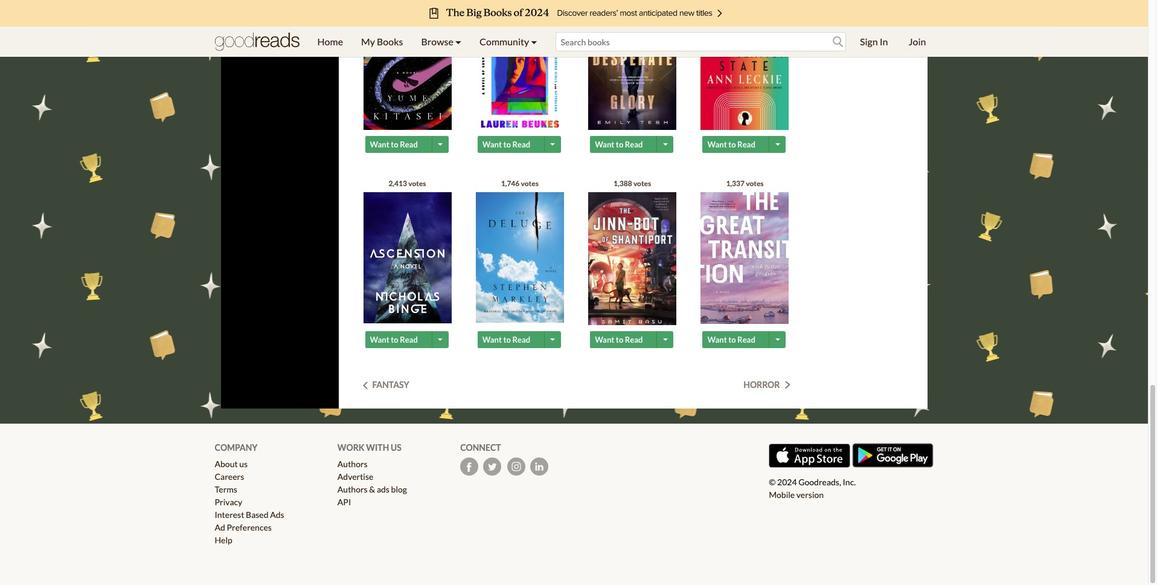 Task type: locate. For each thing, give the bounding box(es) containing it.
company
[[215, 443, 258, 453]]

fantasy link
[[363, 380, 410, 390]]

translation state by ann leckie image
[[701, 0, 790, 130]]

sign in
[[861, 36, 889, 47]]

interest based ads link
[[215, 510, 284, 520]]

1,337
[[727, 179, 745, 188]]

0 horizontal spatial ▾
[[456, 36, 462, 47]]

privacy link
[[215, 497, 243, 507]]

interest
[[215, 510, 244, 520]]

about
[[215, 459, 238, 469]]

api
[[338, 497, 351, 507]]

mobile version link
[[769, 490, 824, 500]]

want to read button
[[365, 136, 434, 153], [478, 136, 546, 153], [591, 136, 659, 153], [703, 136, 771, 153], [365, 331, 434, 348], [478, 331, 546, 348], [591, 331, 659, 348], [703, 331, 771, 348]]

1 vertical spatial us
[[240, 459, 248, 469]]

menu containing home
[[309, 27, 547, 57]]

download app for android image
[[852, 443, 934, 468]]

authors
[[338, 459, 368, 469], [338, 484, 368, 495]]

votes right 1,746 at top
[[521, 179, 539, 188]]

2 votes from the left
[[521, 179, 539, 188]]

us right with at left
[[391, 443, 402, 453]]

about us link
[[215, 459, 248, 469]]

the deep sky by yume kitasei image
[[364, 0, 452, 131]]

authors down advertise
[[338, 484, 368, 495]]

votes right 1,337
[[747, 179, 764, 188]]

▾ right browse
[[456, 36, 462, 47]]

books
[[377, 36, 403, 47]]

&
[[369, 484, 375, 495]]

preferences
[[227, 522, 272, 533]]

▾ for browse ▾
[[456, 36, 462, 47]]

votes right 2,413
[[409, 179, 426, 188]]

api link
[[338, 497, 351, 507]]

1 authors from the top
[[338, 459, 368, 469]]

privacy
[[215, 497, 243, 507]]

▾ inside popup button
[[456, 36, 462, 47]]

read
[[400, 140, 418, 149], [513, 140, 531, 149], [625, 140, 643, 149], [738, 140, 756, 149], [400, 335, 418, 345], [513, 335, 531, 345], [625, 335, 643, 345], [738, 335, 756, 345]]

browse ▾ button
[[412, 27, 471, 57]]

0 vertical spatial authors
[[338, 459, 368, 469]]

the most anticipated books of 2024 image
[[91, 0, 1058, 27]]

us
[[391, 443, 402, 453], [240, 459, 248, 469]]

community
[[480, 36, 530, 47]]

0 vertical spatial us
[[391, 443, 402, 453]]

▾
[[456, 36, 462, 47], [531, 36, 538, 47]]

▾ right community
[[531, 36, 538, 47]]

authors advertise authors & ads blog api
[[338, 459, 407, 507]]

authors up advertise
[[338, 459, 368, 469]]

ads
[[270, 510, 284, 520]]

1 votes from the left
[[409, 179, 426, 188]]

votes
[[409, 179, 426, 188], [521, 179, 539, 188], [634, 179, 652, 188], [747, 179, 764, 188]]

2 ▾ from the left
[[531, 36, 538, 47]]

goodreads on twitter image
[[484, 458, 502, 476]]

4 votes from the left
[[747, 179, 764, 188]]

mobile
[[769, 490, 795, 500]]

want
[[370, 140, 390, 149], [483, 140, 502, 149], [595, 140, 615, 149], [708, 140, 727, 149], [370, 335, 390, 345], [483, 335, 502, 345], [595, 335, 615, 345], [708, 335, 727, 345]]

© 2024 goodreads, inc. mobile version
[[769, 477, 856, 500]]

want to read
[[370, 140, 418, 149], [483, 140, 531, 149], [595, 140, 643, 149], [708, 140, 756, 149], [370, 335, 418, 345], [483, 335, 531, 345], [595, 335, 643, 345], [708, 335, 756, 345]]

us right about
[[240, 459, 248, 469]]

browse ▾
[[422, 36, 462, 47]]

1 horizontal spatial ▾
[[531, 36, 538, 47]]

ad preferences link
[[215, 522, 272, 533]]

1 horizontal spatial us
[[391, 443, 402, 453]]

Search books text field
[[556, 32, 847, 51]]

help link
[[215, 535, 233, 545]]

ad
[[215, 522, 225, 533]]

3 votes from the left
[[634, 179, 652, 188]]

the great transition by nick fuller googins image
[[701, 192, 790, 324]]

to
[[391, 140, 399, 149], [504, 140, 511, 149], [616, 140, 624, 149], [729, 140, 736, 149], [391, 335, 399, 345], [504, 335, 511, 345], [616, 335, 624, 345], [729, 335, 736, 345]]

1 ▾ from the left
[[456, 36, 462, 47]]

▾ for community ▾
[[531, 36, 538, 47]]

1,746
[[501, 179, 520, 188]]

votes right 1,388
[[634, 179, 652, 188]]

0 horizontal spatial us
[[240, 459, 248, 469]]

careers link
[[215, 472, 244, 482]]

ascension by nicholas binge image
[[364, 192, 452, 323]]

©
[[769, 477, 776, 487]]

1,746 votes
[[501, 179, 539, 188]]

▾ inside dropdown button
[[531, 36, 538, 47]]

menu
[[309, 27, 547, 57]]

1 vertical spatial authors
[[338, 484, 368, 495]]

careers
[[215, 472, 244, 482]]

join
[[909, 36, 927, 47]]



Task type: vqa. For each thing, say whether or not it's contained in the screenshot.
Privacy link
yes



Task type: describe. For each thing, give the bounding box(es) containing it.
us inside about us careers terms privacy interest based ads ad preferences help
[[240, 459, 248, 469]]

bridge by lauren beukes image
[[476, 0, 564, 134]]

2 authors from the top
[[338, 484, 368, 495]]

sign
[[861, 36, 878, 47]]

2,413
[[389, 179, 407, 188]]

horror
[[744, 380, 781, 390]]

fantasy
[[373, 380, 410, 390]]

2024
[[778, 477, 797, 487]]

goodreads,
[[799, 477, 842, 487]]

home
[[318, 36, 343, 47]]

with
[[366, 443, 389, 453]]

in
[[880, 36, 889, 47]]

based
[[246, 510, 269, 520]]

goodreads on instagram image
[[508, 458, 526, 476]]

votes for 2,413 votes
[[409, 179, 426, 188]]

votes for 1,388 votes
[[634, 179, 652, 188]]

some desperate glory by emily tesh image
[[589, 0, 677, 132]]

1,388
[[614, 179, 633, 188]]

my books
[[361, 36, 403, 47]]

votes for 1,337 votes
[[747, 179, 764, 188]]

advertise
[[338, 472, 374, 482]]

horror link
[[744, 380, 790, 390]]

community ▾
[[480, 36, 538, 47]]

join link
[[900, 27, 936, 57]]

version
[[797, 490, 824, 500]]

about us careers terms privacy interest based ads ad preferences help
[[215, 459, 284, 545]]

my
[[361, 36, 375, 47]]

help
[[215, 535, 233, 545]]

goodreads on linkedin image
[[531, 458, 549, 476]]

Search for books to add to your shelves search field
[[556, 32, 847, 51]]

advertise link
[[338, 472, 374, 482]]

the deluge by stephen markley image
[[476, 192, 564, 323]]

my books link
[[352, 27, 412, 57]]

community ▾ button
[[471, 27, 547, 57]]

work
[[338, 443, 365, 453]]

goodreads on facebook image
[[461, 458, 479, 476]]

2,413 votes
[[389, 179, 426, 188]]

terms link
[[215, 484, 237, 495]]

ads
[[377, 484, 390, 495]]

sign in link
[[851, 27, 898, 57]]

download app for ios image
[[769, 444, 851, 468]]

work with us
[[338, 443, 402, 453]]

connect
[[461, 443, 501, 453]]

authors link
[[338, 459, 368, 469]]

votes for 1,746 votes
[[521, 179, 539, 188]]

browse
[[422, 36, 454, 47]]

inc.
[[843, 477, 856, 487]]

authors & ads blog link
[[338, 484, 407, 495]]

terms
[[215, 484, 237, 495]]

the jinn-bot of shantiport by samit basu image
[[589, 192, 677, 328]]

blog
[[391, 484, 407, 495]]

1,337 votes
[[727, 179, 764, 188]]

home link
[[309, 27, 352, 57]]

1,388 votes
[[614, 179, 652, 188]]



